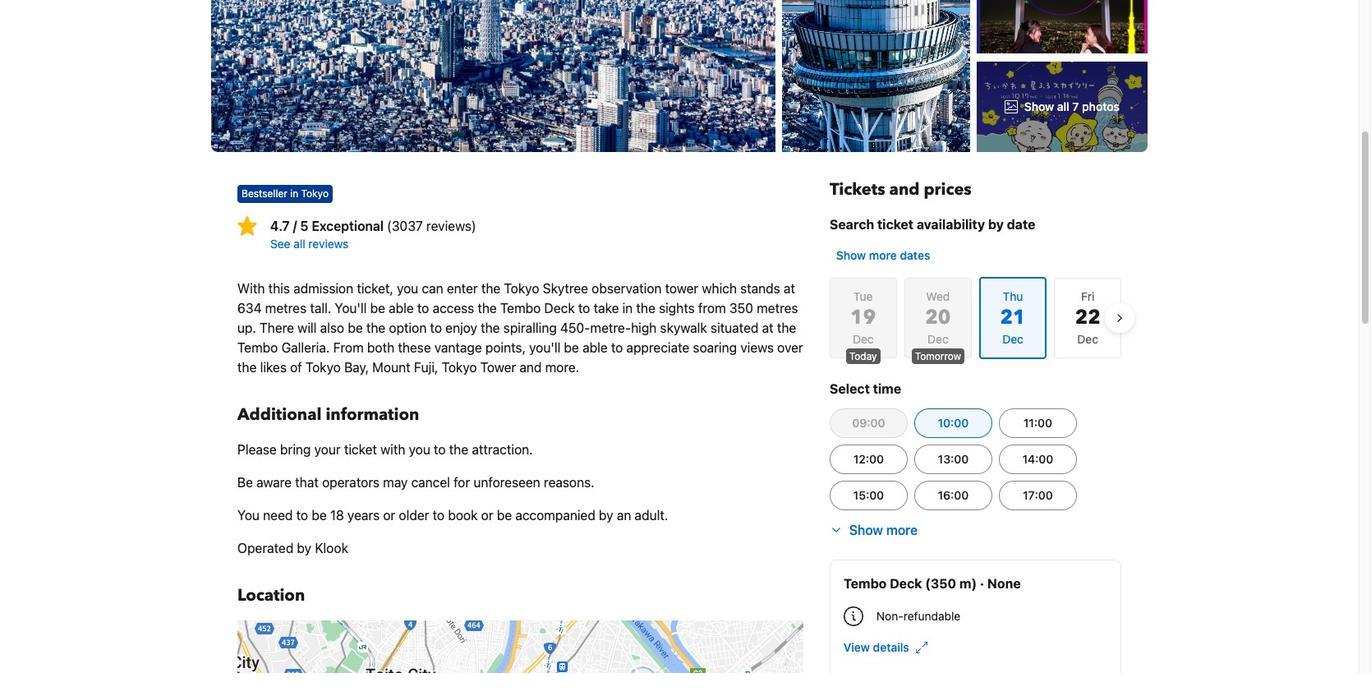 Task type: describe. For each thing, give the bounding box(es) containing it.
enter
[[447, 281, 478, 296]]

soaring
[[693, 340, 737, 355]]

10:00
[[938, 416, 969, 430]]

tokyo up 5
[[301, 187, 329, 200]]

enjoy
[[446, 321, 477, 335]]

tokyo down the vantage
[[442, 360, 477, 375]]

1 vertical spatial ticket
[[344, 442, 377, 457]]

0 vertical spatial at
[[784, 281, 796, 296]]

bestseller
[[242, 187, 288, 200]]

1 vertical spatial you
[[409, 442, 431, 457]]

to down can
[[417, 301, 429, 316]]

20
[[926, 304, 951, 331]]

more for show more
[[887, 523, 918, 538]]

show more button
[[830, 520, 918, 540]]

need
[[263, 508, 293, 523]]

photos
[[1082, 99, 1120, 113]]

wed
[[927, 289, 950, 303]]

4.7 / 5 exceptional (3037 reviews) see all reviews
[[270, 219, 476, 251]]

(3037
[[387, 219, 423, 233]]

tomorrow
[[915, 350, 962, 362]]

to up cancel
[[434, 442, 446, 457]]

see all reviews button
[[270, 236, 804, 252]]

be down the unforeseen
[[497, 508, 512, 523]]

unforeseen
[[474, 475, 541, 490]]

tue
[[854, 289, 873, 303]]

tower
[[481, 360, 516, 375]]

1 horizontal spatial and
[[890, 178, 920, 201]]

vantage
[[435, 340, 482, 355]]

the up high
[[636, 301, 656, 316]]

be down ticket,
[[370, 301, 385, 316]]

in inside with this admission ticket, you can enter the tokyo skytree observation tower which stands at 634 metres tall. you'll be able to access the tembo deck to take in the sights from 350 metres up. there will also be the option to enjoy the spiralling 450-metre-high skywalk situated at the tembo galleria. from both these vantage points, you'll be able to appreciate soaring views over the likes of tokyo bay, mount fuji, tokyo tower and more.
[[623, 301, 633, 316]]

galleria.
[[282, 340, 330, 355]]

tall.
[[310, 301, 331, 316]]

14:00
[[1023, 452, 1054, 466]]

show for show all 7 photos
[[1025, 99, 1055, 113]]

exceptional
[[312, 219, 384, 233]]

09:00
[[853, 416, 886, 430]]

with this admission ticket, you can enter the tokyo skytree observation tower which stands at 634 metres tall. you'll be able to access the tembo deck to take in the sights from 350 metres up. there will also be the option to enjoy the spiralling 450-metre-high skywalk situated at the tembo galleria. from both these vantage points, you'll be able to appreciate soaring views over the likes of tokyo bay, mount fuji, tokyo tower and more.
[[238, 281, 804, 375]]

operated by klook
[[238, 541, 348, 556]]

dec inside fri 22 dec
[[1078, 332, 1099, 346]]

to up 450-
[[578, 301, 590, 316]]

17:00
[[1023, 488, 1053, 502]]

date
[[1007, 217, 1036, 232]]

22
[[1076, 304, 1101, 331]]

you'll
[[335, 301, 367, 316]]

your
[[314, 442, 341, 457]]

the right "enter"
[[482, 281, 501, 296]]

search
[[830, 217, 875, 232]]

450-
[[560, 321, 591, 335]]

sights
[[659, 301, 695, 316]]

metre-
[[591, 321, 631, 335]]

option
[[389, 321, 427, 335]]

see
[[270, 237, 291, 251]]

map region
[[238, 621, 804, 673]]

an
[[617, 508, 631, 523]]

0 vertical spatial in
[[290, 187, 298, 200]]

additional
[[238, 404, 322, 426]]

the up over
[[777, 321, 797, 335]]

bay,
[[344, 360, 369, 375]]

12:00
[[854, 452, 884, 466]]

the down "enter"
[[478, 301, 497, 316]]

please bring your ticket with you to the attraction.
[[238, 442, 533, 457]]

aware
[[257, 475, 292, 490]]

15:00
[[854, 488, 884, 502]]

7
[[1073, 99, 1079, 113]]

show more dates
[[837, 248, 931, 262]]

non-
[[877, 609, 904, 623]]

mount
[[373, 360, 411, 375]]

fuji,
[[414, 360, 438, 375]]

may
[[383, 475, 408, 490]]

dates
[[900, 248, 931, 262]]

be left 18
[[312, 508, 327, 523]]

accompanied
[[516, 508, 596, 523]]

views
[[741, 340, 774, 355]]

350
[[730, 301, 754, 316]]

show for show more
[[850, 523, 883, 538]]

skywalk
[[660, 321, 707, 335]]

cancel
[[411, 475, 450, 490]]

the up points,
[[481, 321, 500, 335]]

1 vertical spatial deck
[[890, 576, 923, 591]]

up.
[[238, 321, 256, 335]]

0 vertical spatial by
[[989, 217, 1004, 232]]

2 or from the left
[[481, 508, 494, 523]]

19
[[851, 304, 876, 331]]

likes
[[260, 360, 287, 375]]

non-refundable
[[877, 609, 961, 623]]

operated
[[238, 541, 294, 556]]

dec for 19
[[853, 332, 874, 346]]

reasons.
[[544, 475, 595, 490]]

of
[[290, 360, 302, 375]]

today
[[850, 350, 877, 362]]

show all 7 photos
[[1025, 99, 1120, 113]]

be aware that operators may cancel for unforeseen reasons.
[[238, 475, 595, 490]]

prices
[[924, 178, 972, 201]]

0 horizontal spatial by
[[297, 541, 312, 556]]

you
[[238, 508, 260, 523]]

from
[[333, 340, 364, 355]]

the up both
[[366, 321, 386, 335]]

stands
[[741, 281, 781, 296]]

please
[[238, 442, 277, 457]]

2 vertical spatial tembo
[[844, 576, 887, 591]]

access
[[433, 301, 474, 316]]

bestseller in tokyo
[[242, 187, 329, 200]]

1 horizontal spatial all
[[1058, 99, 1070, 113]]

more.
[[545, 360, 580, 375]]

and inside with this admission ticket, you can enter the tokyo skytree observation tower which stands at 634 metres tall. you'll be able to access the tembo deck to take in the sights from 350 metres up. there will also be the option to enjoy the spiralling 450-metre-high skywalk situated at the tembo galleria. from both these vantage points, you'll be able to appreciate soaring views over the likes of tokyo bay, mount fuji, tokyo tower and more.
[[520, 360, 542, 375]]

klook
[[315, 541, 348, 556]]

also
[[320, 321, 344, 335]]

show for show more dates
[[837, 248, 866, 262]]



Task type: vqa. For each thing, say whether or not it's contained in the screenshot.
topmost we're
no



Task type: locate. For each thing, give the bounding box(es) containing it.
in
[[290, 187, 298, 200], [623, 301, 633, 316]]

0 horizontal spatial able
[[389, 301, 414, 316]]

and left prices
[[890, 178, 920, 201]]

points,
[[486, 340, 526, 355]]

dec for 20
[[928, 332, 949, 346]]

view details link
[[844, 639, 928, 656]]

ticket left with
[[344, 442, 377, 457]]

region containing 19
[[817, 270, 1135, 366]]

high
[[631, 321, 657, 335]]

2 horizontal spatial tembo
[[844, 576, 887, 591]]

2 horizontal spatial dec
[[1078, 332, 1099, 346]]

metres
[[265, 301, 307, 316], [757, 301, 798, 316]]

dec down '22'
[[1078, 332, 1099, 346]]

3 dec from the left
[[1078, 332, 1099, 346]]

0 horizontal spatial all
[[294, 237, 305, 251]]

more for show more dates
[[869, 248, 897, 262]]

tower
[[665, 281, 699, 296]]

book
[[448, 508, 478, 523]]

fri 22 dec
[[1076, 289, 1101, 346]]

ticket,
[[357, 281, 394, 296]]

dec up today on the bottom right of page
[[853, 332, 874, 346]]

older
[[399, 508, 429, 523]]

to left enjoy
[[430, 321, 442, 335]]

tembo up the non-
[[844, 576, 887, 591]]

details
[[873, 640, 910, 654]]

1 vertical spatial show
[[837, 248, 866, 262]]

region
[[817, 270, 1135, 366]]

0 horizontal spatial in
[[290, 187, 298, 200]]

1 horizontal spatial dec
[[928, 332, 949, 346]]

search ticket availability by date
[[830, 217, 1036, 232]]

additional information
[[238, 404, 420, 426]]

1 vertical spatial in
[[623, 301, 633, 316]]

in down observation
[[623, 301, 633, 316]]

you right with
[[409, 442, 431, 457]]

able up the option
[[389, 301, 414, 316]]

1 vertical spatial able
[[583, 340, 608, 355]]

1 horizontal spatial in
[[623, 301, 633, 316]]

admission
[[293, 281, 354, 296]]

4.7
[[270, 219, 290, 233]]

1 horizontal spatial deck
[[890, 576, 923, 591]]

tokyo up spiralling at the left of page
[[504, 281, 540, 296]]

able
[[389, 301, 414, 316], [583, 340, 608, 355]]

be down 450-
[[564, 340, 579, 355]]

tickets
[[830, 178, 886, 201]]

0 vertical spatial ticket
[[878, 217, 914, 232]]

fri
[[1082, 289, 1095, 303]]

you
[[397, 281, 419, 296], [409, 442, 431, 457]]

more up "tembo deck (350 m) · none" on the right of the page
[[887, 523, 918, 538]]

years
[[348, 508, 380, 523]]

and down "you'll"
[[520, 360, 542, 375]]

this
[[268, 281, 290, 296]]

634
[[238, 301, 262, 316]]

2 vertical spatial show
[[850, 523, 883, 538]]

0 vertical spatial deck
[[544, 301, 575, 316]]

tokyo
[[301, 187, 329, 200], [504, 281, 540, 296], [306, 360, 341, 375], [442, 360, 477, 375]]

availability
[[917, 217, 985, 232]]

none
[[988, 576, 1021, 591]]

1 dec from the left
[[853, 332, 874, 346]]

dec
[[853, 332, 874, 346], [928, 332, 949, 346], [1078, 332, 1099, 346]]

0 horizontal spatial tembo
[[238, 340, 278, 355]]

0 horizontal spatial dec
[[853, 332, 874, 346]]

5
[[300, 219, 309, 233]]

more left dates
[[869, 248, 897, 262]]

tembo down up.
[[238, 340, 278, 355]]

0 vertical spatial show
[[1025, 99, 1055, 113]]

refundable
[[904, 609, 961, 623]]

to left book
[[433, 508, 445, 523]]

0 horizontal spatial at
[[762, 321, 774, 335]]

deck up non-refundable
[[890, 576, 923, 591]]

the up for
[[449, 442, 469, 457]]

with
[[238, 281, 265, 296]]

1 horizontal spatial at
[[784, 281, 796, 296]]

1 horizontal spatial ticket
[[878, 217, 914, 232]]

show more
[[850, 523, 918, 538]]

2 vertical spatial by
[[297, 541, 312, 556]]

0 vertical spatial more
[[869, 248, 897, 262]]

1 vertical spatial by
[[599, 508, 614, 523]]

1 horizontal spatial or
[[481, 508, 494, 523]]

at right "stands"
[[784, 281, 796, 296]]

in right bestseller
[[290, 187, 298, 200]]

by left an
[[599, 508, 614, 523]]

you'll
[[529, 340, 561, 355]]

1 vertical spatial and
[[520, 360, 542, 375]]

wed 20 dec tomorrow
[[915, 289, 962, 362]]

that
[[295, 475, 319, 490]]

metres down this
[[265, 301, 307, 316]]

you inside with this admission ticket, you can enter the tokyo skytree observation tower which stands at 634 metres tall. you'll be able to access the tembo deck to take in the sights from 350 metres up. there will also be the option to enjoy the spiralling 450-metre-high skywalk situated at the tembo galleria. from both these vantage points, you'll be able to appreciate soaring views over the likes of tokyo bay, mount fuji, tokyo tower and more.
[[397, 281, 419, 296]]

18
[[330, 508, 344, 523]]

appreciate
[[627, 340, 690, 355]]

all inside 4.7 / 5 exceptional (3037 reviews) see all reviews
[[294, 237, 305, 251]]

at
[[784, 281, 796, 296], [762, 321, 774, 335]]

1 vertical spatial more
[[887, 523, 918, 538]]

at up views at bottom
[[762, 321, 774, 335]]

1 vertical spatial at
[[762, 321, 774, 335]]

time
[[873, 381, 902, 396]]

tickets and prices
[[830, 178, 972, 201]]

1 horizontal spatial tembo
[[500, 301, 541, 316]]

0 horizontal spatial or
[[383, 508, 396, 523]]

information
[[326, 404, 420, 426]]

/
[[293, 219, 297, 233]]

you need to be 18 years or older to book or be accompanied by an adult.
[[238, 508, 668, 523]]

0 vertical spatial able
[[389, 301, 414, 316]]

operators
[[322, 475, 380, 490]]

13:00
[[938, 452, 969, 466]]

0 horizontal spatial and
[[520, 360, 542, 375]]

metres down "stands"
[[757, 301, 798, 316]]

to down metre-
[[611, 340, 623, 355]]

1 vertical spatial all
[[294, 237, 305, 251]]

deck down skytree
[[544, 301, 575, 316]]

or right book
[[481, 508, 494, 523]]

adult.
[[635, 508, 668, 523]]

0 vertical spatial you
[[397, 281, 419, 296]]

the left likes at the bottom left
[[238, 360, 257, 375]]

the
[[482, 281, 501, 296], [478, 301, 497, 316], [636, 301, 656, 316], [366, 321, 386, 335], [481, 321, 500, 335], [777, 321, 797, 335], [238, 360, 257, 375], [449, 442, 469, 457]]

m)
[[960, 576, 977, 591]]

0 horizontal spatial deck
[[544, 301, 575, 316]]

both
[[367, 340, 395, 355]]

2 horizontal spatial by
[[989, 217, 1004, 232]]

dec inside the tue 19 dec today
[[853, 332, 874, 346]]

all left 7
[[1058, 99, 1070, 113]]

0 horizontal spatial metres
[[265, 301, 307, 316]]

or left older at bottom left
[[383, 508, 396, 523]]

there
[[260, 321, 294, 335]]

tembo deck (350 m) · none
[[844, 576, 1021, 591]]

1 horizontal spatial metres
[[757, 301, 798, 316]]

you left can
[[397, 281, 419, 296]]

1 horizontal spatial by
[[599, 508, 614, 523]]

observation
[[592, 281, 662, 296]]

2 metres from the left
[[757, 301, 798, 316]]

dec up the tomorrow
[[928, 332, 949, 346]]

tue 19 dec today
[[850, 289, 877, 362]]

from
[[698, 301, 726, 316]]

deck inside with this admission ticket, you can enter the tokyo skytree observation tower which stands at 634 metres tall. you'll be able to access the tembo deck to take in the sights from 350 metres up. there will also be the option to enjoy the spiralling 450-metre-high skywalk situated at the tembo galleria. from both these vantage points, you'll be able to appreciate soaring views over the likes of tokyo bay, mount fuji, tokyo tower and more.
[[544, 301, 575, 316]]

2 dec from the left
[[928, 332, 949, 346]]

tembo up spiralling at the left of page
[[500, 301, 541, 316]]

0 vertical spatial and
[[890, 178, 920, 201]]

situated
[[711, 321, 759, 335]]

16:00
[[938, 488, 969, 502]]

location
[[238, 584, 305, 607]]

dec inside wed 20 dec tomorrow
[[928, 332, 949, 346]]

show more dates button
[[830, 241, 937, 270]]

for
[[454, 475, 470, 490]]

all
[[1058, 99, 1070, 113], [294, 237, 305, 251]]

tokyo down galleria.
[[306, 360, 341, 375]]

over
[[778, 340, 804, 355]]

1 or from the left
[[383, 508, 396, 523]]

can
[[422, 281, 444, 296]]

to right need
[[296, 508, 308, 523]]

0 horizontal spatial ticket
[[344, 442, 377, 457]]

1 metres from the left
[[265, 301, 307, 316]]

1 vertical spatial tembo
[[238, 340, 278, 355]]

these
[[398, 340, 431, 355]]

·
[[980, 576, 985, 591]]

(350
[[926, 576, 957, 591]]

show left 7
[[1025, 99, 1055, 113]]

deck
[[544, 301, 575, 316], [890, 576, 923, 591]]

ticket up show more dates
[[878, 217, 914, 232]]

select
[[830, 381, 870, 396]]

all down /
[[294, 237, 305, 251]]

1 horizontal spatial able
[[583, 340, 608, 355]]

by left klook
[[297, 541, 312, 556]]

and
[[890, 178, 920, 201], [520, 360, 542, 375]]

show down the search
[[837, 248, 866, 262]]

show down the 15:00
[[850, 523, 883, 538]]

be
[[370, 301, 385, 316], [348, 321, 363, 335], [564, 340, 579, 355], [312, 508, 327, 523], [497, 508, 512, 523]]

be down you'll
[[348, 321, 363, 335]]

0 vertical spatial tembo
[[500, 301, 541, 316]]

by left date
[[989, 217, 1004, 232]]

able down metre-
[[583, 340, 608, 355]]

view
[[844, 640, 870, 654]]

0 vertical spatial all
[[1058, 99, 1070, 113]]



